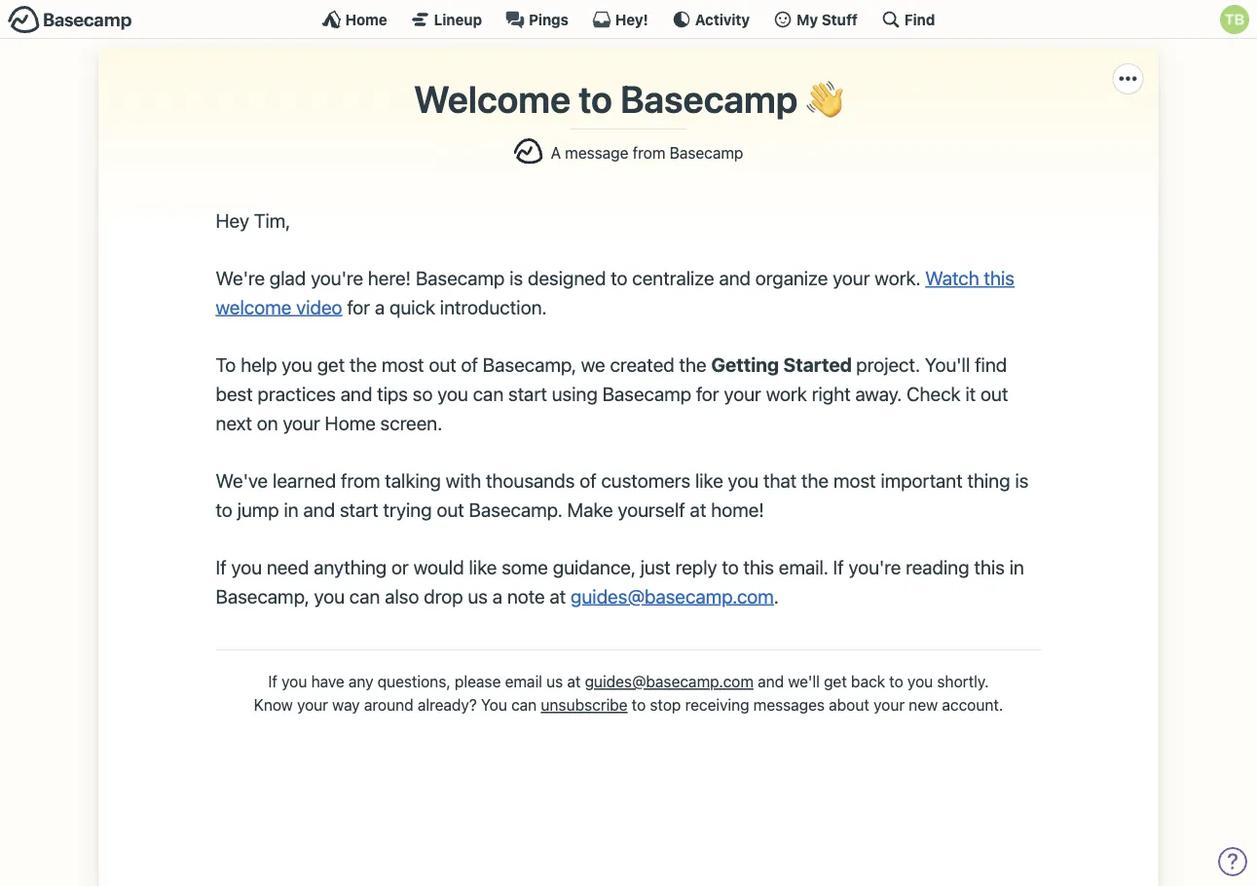 Task type: locate. For each thing, give the bounding box(es) containing it.
at left home! at bottom
[[690, 498, 706, 520]]

to down the 'we've'
[[216, 498, 233, 520]]

2 horizontal spatial at
[[690, 498, 706, 520]]

2 horizontal spatial can
[[511, 696, 537, 714]]

of up make in the bottom left of the page
[[579, 469, 597, 491]]

help
[[241, 353, 277, 376]]

home left lineup "link"
[[345, 11, 387, 28]]

most up tips
[[382, 353, 424, 376]]

this right watch
[[984, 267, 1015, 289]]

get up about
[[824, 673, 847, 691]]

1 horizontal spatial at
[[567, 673, 581, 691]]

0 horizontal spatial is
[[509, 267, 523, 289]]

using
[[552, 382, 598, 405]]

guides@basecamp.com link
[[571, 585, 774, 607], [585, 673, 754, 691]]

0 horizontal spatial like
[[469, 556, 497, 578]]

1 vertical spatial is
[[1015, 469, 1029, 491]]

started
[[783, 353, 852, 376]]

this
[[984, 267, 1015, 289], [743, 556, 774, 578], [974, 556, 1005, 578]]

you left "need"
[[231, 556, 262, 578]]

1 vertical spatial get
[[824, 673, 847, 691]]

for inside project. you'll find best practices and tips so you can start using basecamp for your work right away. check it out next on your home screen.
[[696, 382, 719, 405]]

0 vertical spatial like
[[695, 469, 723, 491]]

None submit
[[541, 696, 628, 714]]

0 vertical spatial out
[[429, 353, 456, 376]]

out up so
[[429, 353, 456, 376]]

important
[[881, 469, 963, 491]]

watch
[[925, 267, 979, 289]]

to right back
[[889, 673, 903, 691]]

can down email
[[511, 696, 537, 714]]

drop
[[424, 585, 463, 607]]

for down getting
[[696, 382, 719, 405]]

1 vertical spatial in
[[1009, 556, 1024, 578]]

in for this
[[1009, 556, 1024, 578]]

us right drop
[[468, 585, 488, 607]]

most
[[382, 353, 424, 376], [833, 469, 876, 491]]

reply
[[675, 556, 717, 578]]

just
[[640, 556, 671, 578]]

or
[[391, 556, 409, 578]]

start down to help you get the most out of basecamp, we created the getting started
[[508, 382, 547, 405]]

you up home! at bottom
[[728, 469, 759, 491]]

1 vertical spatial of
[[579, 469, 597, 491]]

trying
[[383, 498, 432, 520]]

we'll
[[788, 673, 820, 691]]

if you need anything or would like some guidance, just reply to this email. if you're reading this in basecamp, you can also drop us a note at
[[216, 556, 1024, 607]]

you down anything
[[314, 585, 345, 607]]

1 horizontal spatial us
[[546, 673, 563, 691]]

at inside we've learned from talking with thousands of customers like you that the most important thing is to jump in and start trying out basecamp. make yourself at home!
[[690, 498, 706, 520]]

1 vertical spatial start
[[340, 498, 379, 520]]

in inside 'if you need anything or would like some guidance, just reply to this email. if you're reading this in basecamp, you can also drop us a note at'
[[1009, 556, 1024, 578]]

guides@basecamp.com inside if you have any questions, please email us at guides@basecamp.com and we'll get back to you shortly. know your way around already? you can
[[585, 673, 754, 691]]

1 horizontal spatial the
[[679, 353, 707, 376]]

and left tips
[[341, 382, 372, 405]]

at
[[690, 498, 706, 520], [550, 585, 566, 607], [567, 673, 581, 691]]

0 vertical spatial us
[[468, 585, 488, 607]]

the inside we've learned from talking with thousands of customers like you that the most important thing is to jump in and start trying out basecamp. make yourself at home!
[[801, 469, 829, 491]]

find button
[[881, 10, 935, 29]]

guides@basecamp.com .
[[571, 585, 784, 607]]

1 horizontal spatial basecamp,
[[483, 353, 576, 376]]

from right message
[[633, 143, 665, 162]]

1 horizontal spatial from
[[633, 143, 665, 162]]

guides@basecamp.com link up stop
[[585, 673, 754, 691]]

if you have any questions, please email us at guides@basecamp.com and we'll get back to you shortly. know your way around already? you can
[[254, 673, 989, 714]]

0 vertical spatial for
[[347, 296, 370, 318]]

anything
[[314, 556, 387, 578]]

in down learned
[[284, 498, 299, 520]]

at right email
[[567, 673, 581, 691]]

1 vertical spatial guides@basecamp.com
[[585, 673, 754, 691]]

get inside if you have any questions, please email us at guides@basecamp.com and we'll get back to you shortly. know your way around already? you can
[[824, 673, 847, 691]]

1 horizontal spatial a
[[492, 585, 502, 607]]

tips
[[377, 382, 408, 405]]

us right email
[[546, 673, 563, 691]]

0 horizontal spatial most
[[382, 353, 424, 376]]

0 horizontal spatial at
[[550, 585, 566, 607]]

to right designed
[[611, 267, 628, 289]]

lineup
[[434, 11, 482, 28]]

get
[[317, 353, 345, 376], [824, 673, 847, 691]]

guides@basecamp.com up stop
[[585, 673, 754, 691]]

talking
[[385, 469, 441, 491]]

0 vertical spatial most
[[382, 353, 424, 376]]

is inside we've learned from talking with thousands of customers like you that the most important thing is to jump in and start trying out basecamp. make yourself at home!
[[1015, 469, 1029, 491]]

if right email.
[[833, 556, 844, 578]]

0 vertical spatial at
[[690, 498, 706, 520]]

from inside we've learned from talking with thousands of customers like you that the most important thing is to jump in and start trying out basecamp. make yourself at home!
[[341, 469, 380, 491]]

welcome
[[414, 76, 571, 120]]

out down the with
[[437, 498, 464, 520]]

0 vertical spatial basecamp,
[[483, 353, 576, 376]]

this inside watch this welcome video
[[984, 267, 1015, 289]]

0 vertical spatial in
[[284, 498, 299, 520]]

and
[[719, 267, 751, 289], [341, 382, 372, 405], [303, 498, 335, 520], [758, 673, 784, 691]]

to
[[579, 76, 612, 120], [611, 267, 628, 289], [216, 498, 233, 520], [722, 556, 739, 578], [889, 673, 903, 691], [632, 696, 646, 714]]

2 vertical spatial can
[[511, 696, 537, 714]]

0 vertical spatial guides@basecamp.com link
[[571, 585, 774, 607]]

if
[[216, 556, 227, 578], [833, 556, 844, 578], [268, 673, 277, 691]]

guides@basecamp.com link down the just
[[571, 585, 774, 607]]

basecamp,
[[483, 353, 576, 376], [216, 585, 309, 607]]

you're inside 'if you need anything or would like some guidance, just reply to this email. if you're reading this in basecamp, you can also drop us a note at'
[[849, 556, 901, 578]]

guides@basecamp.com down the just
[[571, 585, 774, 607]]

us inside if you have any questions, please email us at guides@basecamp.com and we'll get back to you shortly. know your way around already? you can
[[546, 673, 563, 691]]

0 horizontal spatial for
[[347, 296, 370, 318]]

2 vertical spatial at
[[567, 673, 581, 691]]

basecamp down the activity link
[[620, 76, 798, 120]]

like
[[695, 469, 723, 491], [469, 556, 497, 578]]

for right video
[[347, 296, 370, 318]]

messages
[[753, 696, 825, 714]]

1 horizontal spatial of
[[579, 469, 597, 491]]

watch this welcome video link
[[216, 267, 1015, 318]]

next
[[216, 411, 252, 434]]

out right the it
[[981, 382, 1008, 405]]

a left note
[[492, 585, 502, 607]]

a message from basecamp
[[551, 143, 743, 162]]

1 vertical spatial basecamp,
[[216, 585, 309, 607]]

if left "need"
[[216, 556, 227, 578]]

0 horizontal spatial start
[[340, 498, 379, 520]]

1 vertical spatial us
[[546, 673, 563, 691]]

like up home! at bottom
[[695, 469, 723, 491]]

home inside home link
[[345, 11, 387, 28]]

in right reading
[[1009, 556, 1024, 578]]

out
[[429, 353, 456, 376], [981, 382, 1008, 405], [437, 498, 464, 520]]

best
[[216, 382, 253, 405]]

guides@basecamp.com link for .
[[571, 585, 774, 607]]

1 vertical spatial you're
[[849, 556, 901, 578]]

basecamp down welcome to basecamp 👋 on the top of page
[[669, 143, 743, 162]]

0 vertical spatial can
[[473, 382, 504, 405]]

1 horizontal spatial you're
[[849, 556, 901, 578]]

and up messages
[[758, 673, 784, 691]]

1 horizontal spatial can
[[473, 382, 504, 405]]

that
[[763, 469, 797, 491]]

like left 'some'
[[469, 556, 497, 578]]

and down learned
[[303, 498, 335, 520]]

1 vertical spatial at
[[550, 585, 566, 607]]

most inside we've learned from talking with thousands of customers like you that the most important thing is to jump in and start trying out basecamp. make yourself at home!
[[833, 469, 876, 491]]

if inside if you have any questions, please email us at guides@basecamp.com and we'll get back to you shortly. know your way around already? you can
[[268, 673, 277, 691]]

1 vertical spatial like
[[469, 556, 497, 578]]

1 horizontal spatial if
[[268, 673, 277, 691]]

1 vertical spatial home
[[325, 411, 376, 434]]

tim burton image
[[1220, 5, 1249, 34]]

0 vertical spatial start
[[508, 382, 547, 405]]

learned
[[273, 469, 336, 491]]

we've learned from talking with thousands of customers like you that the most important thing is to jump in and start trying out basecamp. make yourself at home!
[[216, 469, 1029, 520]]

0 vertical spatial of
[[461, 353, 478, 376]]

to right reply
[[722, 556, 739, 578]]

is right thing
[[1015, 469, 1029, 491]]

home down the practices
[[325, 411, 376, 434]]

you inside project. you'll find best practices and tips so you can start using basecamp for your work right away. check it out next on your home screen.
[[437, 382, 468, 405]]

2 vertical spatial out
[[437, 498, 464, 520]]

getting
[[711, 353, 779, 376]]

out inside project. you'll find best practices and tips so you can start using basecamp for your work right away. check it out next on your home screen.
[[981, 382, 1008, 405]]

basecamp, inside 'if you need anything or would like some guidance, just reply to this email. if you're reading this in basecamp, you can also drop us a note at'
[[216, 585, 309, 607]]

account.
[[942, 696, 1003, 714]]

a
[[375, 296, 385, 318], [492, 585, 502, 607]]

need
[[267, 556, 309, 578]]

check
[[906, 382, 961, 405]]

from left talking
[[341, 469, 380, 491]]

you right so
[[437, 382, 468, 405]]

also
[[385, 585, 419, 607]]

start left trying
[[340, 498, 379, 520]]

basecamp, up using on the left of page
[[483, 353, 576, 376]]

1 vertical spatial guides@basecamp.com link
[[585, 673, 754, 691]]

yourself
[[618, 498, 685, 520]]

0 vertical spatial a
[[375, 296, 385, 318]]

0 horizontal spatial from
[[341, 469, 380, 491]]

1 vertical spatial out
[[981, 382, 1008, 405]]

screen.
[[380, 411, 442, 434]]

0 horizontal spatial if
[[216, 556, 227, 578]]

you up the practices
[[282, 353, 312, 376]]

stuff
[[822, 11, 858, 28]]

can down to help you get the most out of basecamp, we created the getting started
[[473, 382, 504, 405]]

2 horizontal spatial the
[[801, 469, 829, 491]]

my stuff button
[[773, 10, 858, 29]]

0 horizontal spatial basecamp,
[[216, 585, 309, 607]]

0 horizontal spatial in
[[284, 498, 299, 520]]

from for message
[[633, 143, 665, 162]]

0 vertical spatial home
[[345, 11, 387, 28]]

1 vertical spatial from
[[341, 469, 380, 491]]

you're up video
[[311, 267, 363, 289]]

can inside project. you'll find best practices and tips so you can start using basecamp for your work right away. check it out next on your home screen.
[[473, 382, 504, 405]]

0 horizontal spatial can
[[349, 585, 380, 607]]

away.
[[855, 382, 902, 405]]

1 horizontal spatial start
[[508, 382, 547, 405]]

basecamp up for a quick introduction.
[[416, 267, 505, 289]]

1 horizontal spatial most
[[833, 469, 876, 491]]

the for of
[[679, 353, 707, 376]]

2 horizontal spatial if
[[833, 556, 844, 578]]

1 vertical spatial a
[[492, 585, 502, 607]]

0 vertical spatial from
[[633, 143, 665, 162]]

get up the practices
[[317, 353, 345, 376]]

1 vertical spatial most
[[833, 469, 876, 491]]

and inside if you have any questions, please email us at guides@basecamp.com and we'll get back to you shortly. know your way around already? you can
[[758, 673, 784, 691]]

for
[[347, 296, 370, 318], [696, 382, 719, 405]]

1 vertical spatial can
[[349, 585, 380, 607]]

1 vertical spatial for
[[696, 382, 719, 405]]

0 vertical spatial you're
[[311, 267, 363, 289]]

in inside we've learned from talking with thousands of customers like you that the most important thing is to jump in and start trying out basecamp. make yourself at home!
[[284, 498, 299, 520]]

can inside 'if you need anything or would like some guidance, just reply to this email. if you're reading this in basecamp, you can also drop us a note at'
[[349, 585, 380, 607]]

if up know
[[268, 673, 277, 691]]

start
[[508, 382, 547, 405], [340, 498, 379, 520]]

find
[[975, 353, 1007, 376]]

you inside we've learned from talking with thousands of customers like you that the most important thing is to jump in and start trying out basecamp. make yourself at home!
[[728, 469, 759, 491]]

1 horizontal spatial like
[[695, 469, 723, 491]]

questions,
[[378, 673, 451, 691]]

basecamp down created
[[602, 382, 691, 405]]

like inside we've learned from talking with thousands of customers like you that the most important thing is to jump in and start trying out basecamp. make yourself at home!
[[695, 469, 723, 491]]

you're left reading
[[849, 556, 901, 578]]

1 horizontal spatial is
[[1015, 469, 1029, 491]]

practices
[[258, 382, 336, 405]]

0 horizontal spatial us
[[468, 585, 488, 607]]

a down here!
[[375, 296, 385, 318]]

you up new
[[907, 673, 933, 691]]

0 horizontal spatial get
[[317, 353, 345, 376]]

around
[[364, 696, 413, 714]]

a inside 'if you need anything or would like some guidance, just reply to this email. if you're reading this in basecamp, you can also drop us a note at'
[[492, 585, 502, 607]]

can down anything
[[349, 585, 380, 607]]

home
[[345, 11, 387, 28], [325, 411, 376, 434]]

to inside 'if you need anything or would like some guidance, just reply to this email. if you're reading this in basecamp, you can also drop us a note at'
[[722, 556, 739, 578]]

.
[[774, 585, 779, 607]]

1 horizontal spatial in
[[1009, 556, 1024, 578]]

0 vertical spatial guides@basecamp.com
[[571, 585, 774, 607]]

at right note
[[550, 585, 566, 607]]

basecamp
[[620, 76, 798, 120], [669, 143, 743, 162], [416, 267, 505, 289], [602, 382, 691, 405]]

hey tim,
[[216, 209, 291, 231]]

shortly.
[[937, 673, 989, 691]]

and inside we've learned from talking with thousands of customers like you that the most important thing is to jump in and start trying out basecamp. make yourself at home!
[[303, 498, 335, 520]]

1 horizontal spatial get
[[824, 673, 847, 691]]

your
[[833, 267, 870, 289], [724, 382, 761, 405], [283, 411, 320, 434], [297, 696, 328, 714], [873, 696, 905, 714]]

of down introduction.
[[461, 353, 478, 376]]

is up introduction.
[[509, 267, 523, 289]]

1 horizontal spatial for
[[696, 382, 719, 405]]

your down have at the left bottom of page
[[297, 696, 328, 714]]

most left important
[[833, 469, 876, 491]]

basecamp, down "need"
[[216, 585, 309, 607]]



Task type: vqa. For each thing, say whether or not it's contained in the screenshot.
left ·
no



Task type: describe. For each thing, give the bounding box(es) containing it.
the for customers
[[801, 469, 829, 491]]

0 horizontal spatial the
[[350, 353, 377, 376]]

you up know
[[282, 673, 307, 691]]

make
[[567, 498, 613, 520]]

a
[[551, 143, 561, 162]]

your down back
[[873, 696, 905, 714]]

pings
[[529, 11, 569, 28]]

reading
[[906, 556, 969, 578]]

0 horizontal spatial a
[[375, 296, 385, 318]]

note
[[507, 585, 545, 607]]

video
[[296, 296, 342, 318]]

hey! button
[[592, 10, 648, 29]]

at inside if you have any questions, please email us at guides@basecamp.com and we'll get back to you shortly. know your way around already? you can
[[567, 673, 581, 691]]

guidance,
[[553, 556, 636, 578]]

at inside 'if you need anything or would like some guidance, just reply to this email. if you're reading this in basecamp, you can also drop us a note at'
[[550, 585, 566, 607]]

created
[[610, 353, 674, 376]]

work.
[[875, 267, 921, 289]]

designed
[[528, 267, 606, 289]]

your down getting
[[724, 382, 761, 405]]

us inside 'if you need anything or would like some guidance, just reply to this email. if you're reading this in basecamp, you can also drop us a note at'
[[468, 585, 488, 607]]

project.
[[856, 353, 920, 376]]

we've
[[216, 469, 268, 491]]

0 horizontal spatial you're
[[311, 267, 363, 289]]

of inside we've learned from talking with thousands of customers like you that the most important thing is to jump in and start trying out basecamp. make yourself at home!
[[579, 469, 597, 491]]

you'll
[[925, 353, 970, 376]]

activity
[[695, 11, 750, 28]]

it
[[965, 382, 976, 405]]

in for jump
[[284, 498, 299, 520]]

0 vertical spatial get
[[317, 353, 345, 376]]

jump
[[237, 498, 279, 520]]

hey
[[216, 209, 249, 231]]

activity link
[[672, 10, 750, 29]]

if for if you have any questions, please email us at guides@basecamp.com and we'll get back to you shortly. know your way around already? you can
[[268, 673, 277, 691]]

my
[[797, 11, 818, 28]]

and left organize on the top of page
[[719, 267, 751, 289]]

home link
[[322, 10, 387, 29]]

pings button
[[505, 10, 569, 29]]

my stuff
[[797, 11, 858, 28]]

thousands
[[486, 469, 575, 491]]

with
[[446, 469, 481, 491]]

about
[[829, 696, 869, 714]]

we're glad you're here! basecamp is designed to centralize and organize your work.
[[216, 267, 925, 289]]

your inside if you have any questions, please email us at guides@basecamp.com and we'll get back to you shortly. know your way around already? you can
[[297, 696, 328, 714]]

can inside if you have any questions, please email us at guides@basecamp.com and we'll get back to you shortly. know your way around already? you can
[[511, 696, 537, 714]]

welcome to basecamp 👋
[[414, 76, 843, 120]]

back
[[851, 673, 885, 691]]

to help you get the most out of basecamp, we created the getting started
[[216, 353, 856, 376]]

start inside project. you'll find best practices and tips so you can start using basecamp for your work right away. check it out next on your home screen.
[[508, 382, 547, 405]]

home!
[[711, 498, 764, 520]]

right
[[812, 382, 851, 405]]

introduction.
[[440, 296, 547, 318]]

quick
[[390, 296, 435, 318]]

basecamp.
[[469, 498, 563, 520]]

thing
[[967, 469, 1010, 491]]

so
[[413, 382, 433, 405]]

some
[[502, 556, 548, 578]]

basecamp inside project. you'll find best practices and tips so you can start using basecamp for your work right away. check it out next on your home screen.
[[602, 382, 691, 405]]

here!
[[368, 267, 411, 289]]

work
[[766, 382, 807, 405]]

your down the practices
[[283, 411, 320, 434]]

like inside 'if you need anything or would like some guidance, just reply to this email. if you're reading this in basecamp, you can also drop us a note at'
[[469, 556, 497, 578]]

email.
[[779, 556, 828, 578]]

to up message
[[579, 76, 612, 120]]

0 horizontal spatial of
[[461, 353, 478, 376]]

out inside we've learned from talking with thousands of customers like you that the most important thing is to jump in and start trying out basecamp. make yourself at home!
[[437, 498, 464, 520]]

your left work.
[[833, 267, 870, 289]]

way
[[332, 696, 360, 714]]

to inside we've learned from talking with thousands of customers like you that the most important thing is to jump in and start trying out basecamp. make yourself at home!
[[216, 498, 233, 520]]

email
[[505, 673, 542, 691]]

centralize
[[632, 267, 714, 289]]

you
[[481, 696, 507, 714]]

we're
[[216, 267, 265, 289]]

tim,
[[254, 209, 291, 231]]

customers
[[601, 469, 690, 491]]

to
[[216, 353, 236, 376]]

0 vertical spatial is
[[509, 267, 523, 289]]

on
[[257, 411, 278, 434]]

organize
[[755, 267, 828, 289]]

from for learned
[[341, 469, 380, 491]]

home inside project. you'll find best practices and tips so you can start using basecamp for your work right away. check it out next on your home screen.
[[325, 411, 376, 434]]

lineup link
[[411, 10, 482, 29]]

if for if you need anything or would like some guidance, just reply to this email. if you're reading this in basecamp, you can also drop us a note at
[[216, 556, 227, 578]]

this up .
[[743, 556, 774, 578]]

know
[[254, 696, 293, 714]]

receiving
[[685, 696, 749, 714]]

guides@basecamp.com link for and we'll get back to you shortly.
[[585, 673, 754, 691]]

find
[[904, 11, 935, 28]]

we
[[581, 353, 605, 376]]

👋
[[806, 76, 843, 120]]

glad
[[270, 267, 306, 289]]

stop
[[650, 696, 681, 714]]

to left stop
[[632, 696, 646, 714]]

hey!
[[615, 11, 648, 28]]

watch this welcome video
[[216, 267, 1015, 318]]

please
[[455, 673, 501, 691]]

this right reading
[[974, 556, 1005, 578]]

start inside we've learned from talking with thousands of customers like you that the most important thing is to jump in and start trying out basecamp. make yourself at home!
[[340, 498, 379, 520]]

to stop receiving messages about your new account.
[[628, 696, 1003, 714]]

for a quick introduction.
[[342, 296, 547, 318]]

switch accounts image
[[8, 5, 132, 35]]

and inside project. you'll find best practices and tips so you can start using basecamp for your work right away. check it out next on your home screen.
[[341, 382, 372, 405]]

main element
[[0, 0, 1257, 39]]

to inside if you have any questions, please email us at guides@basecamp.com and we'll get back to you shortly. know your way around already? you can
[[889, 673, 903, 691]]

message
[[565, 143, 628, 162]]

project. you'll find best practices and tips so you can start using basecamp for your work right away. check it out next on your home screen.
[[216, 353, 1008, 434]]

have
[[311, 673, 344, 691]]

already?
[[418, 696, 477, 714]]



